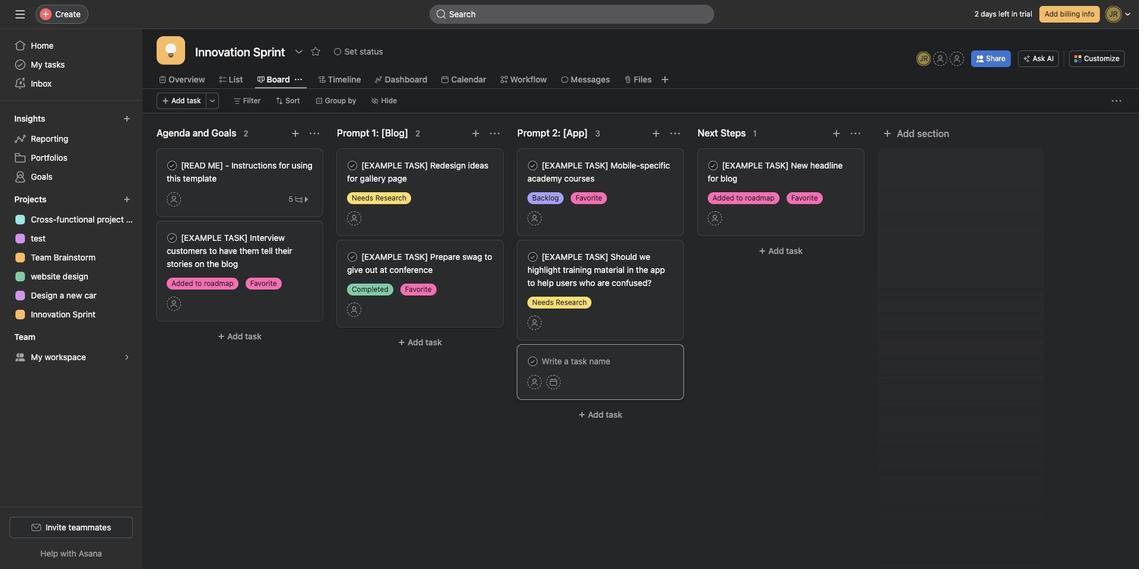 Task type: vqa. For each thing, say whether or not it's contained in the screenshot.
top Mark complete image
yes



Task type: describe. For each thing, give the bounding box(es) containing it.
mark complete checkbox for first add task icon from right
[[345, 158, 360, 173]]

1 add task image from the left
[[652, 129, 661, 138]]

add tab image
[[660, 75, 670, 84]]

1 vertical spatial mark complete image
[[345, 250, 360, 264]]

add to starred image
[[311, 47, 320, 56]]

show options image
[[294, 47, 304, 56]]

projects element
[[0, 189, 142, 326]]

isinverse image
[[437, 9, 446, 19]]

teams element
[[0, 326, 142, 369]]

global element
[[0, 29, 142, 100]]

0 horizontal spatial mark complete image
[[165, 158, 179, 173]]

Write a task name text field
[[528, 355, 674, 368]]

tab actions image
[[295, 76, 302, 83]]

2 add task image from the left
[[832, 129, 842, 138]]

more section actions image for first add task icon from right
[[490, 129, 500, 138]]

light_bulb image
[[164, 43, 178, 58]]

1 add task image from the left
[[291, 129, 300, 138]]



Task type: locate. For each thing, give the bounding box(es) containing it.
None text field
[[192, 41, 288, 62]]

see details, my workspace image
[[123, 354, 131, 361]]

more actions image
[[1112, 96, 1122, 106]]

new project or portfolio image
[[123, 196, 131, 203]]

1 horizontal spatial add task image
[[471, 129, 481, 138]]

4 more section actions image from the left
[[851, 129, 861, 138]]

add task image
[[291, 129, 300, 138], [471, 129, 481, 138]]

1 more section actions image from the left
[[310, 129, 319, 138]]

more section actions image for first add task image from the right
[[851, 129, 861, 138]]

Mark complete checkbox
[[165, 158, 179, 173], [345, 158, 360, 173], [706, 158, 720, 173], [345, 250, 360, 264], [526, 354, 540, 369]]

jr image
[[920, 52, 928, 66]]

hide sidebar image
[[15, 9, 25, 19]]

0 vertical spatial mark complete image
[[165, 158, 179, 173]]

1 vertical spatial mark complete checkbox
[[165, 231, 179, 245]]

more actions image
[[209, 97, 216, 104]]

add task image
[[652, 129, 661, 138], [832, 129, 842, 138]]

3 more section actions image from the left
[[671, 129, 680, 138]]

list box
[[430, 5, 715, 24]]

0 horizontal spatial add task image
[[291, 129, 300, 138]]

mark complete checkbox for 2nd add task icon from right
[[165, 158, 179, 173]]

0 horizontal spatial add task image
[[652, 129, 661, 138]]

more section actions image for 2nd add task image from right
[[671, 129, 680, 138]]

0 vertical spatial mark complete checkbox
[[526, 158, 540, 173]]

mark complete image
[[165, 158, 179, 173], [345, 250, 360, 264]]

1 horizontal spatial mark complete image
[[345, 250, 360, 264]]

more section actions image for 2nd add task icon from right
[[310, 129, 319, 138]]

2 more section actions image from the left
[[490, 129, 500, 138]]

2 vertical spatial mark complete checkbox
[[526, 250, 540, 264]]

1 horizontal spatial add task image
[[832, 129, 842, 138]]

insights element
[[0, 108, 142, 189]]

more section actions image
[[310, 129, 319, 138], [490, 129, 500, 138], [671, 129, 680, 138], [851, 129, 861, 138]]

Mark complete checkbox
[[526, 158, 540, 173], [165, 231, 179, 245], [526, 250, 540, 264]]

new insights image
[[123, 115, 131, 122]]

mark complete image
[[345, 158, 360, 173], [526, 158, 540, 173], [706, 158, 720, 173], [165, 231, 179, 245], [526, 250, 540, 264], [526, 354, 540, 369]]

2 add task image from the left
[[471, 129, 481, 138]]

mark complete checkbox for first add task image from the right
[[706, 158, 720, 173]]



